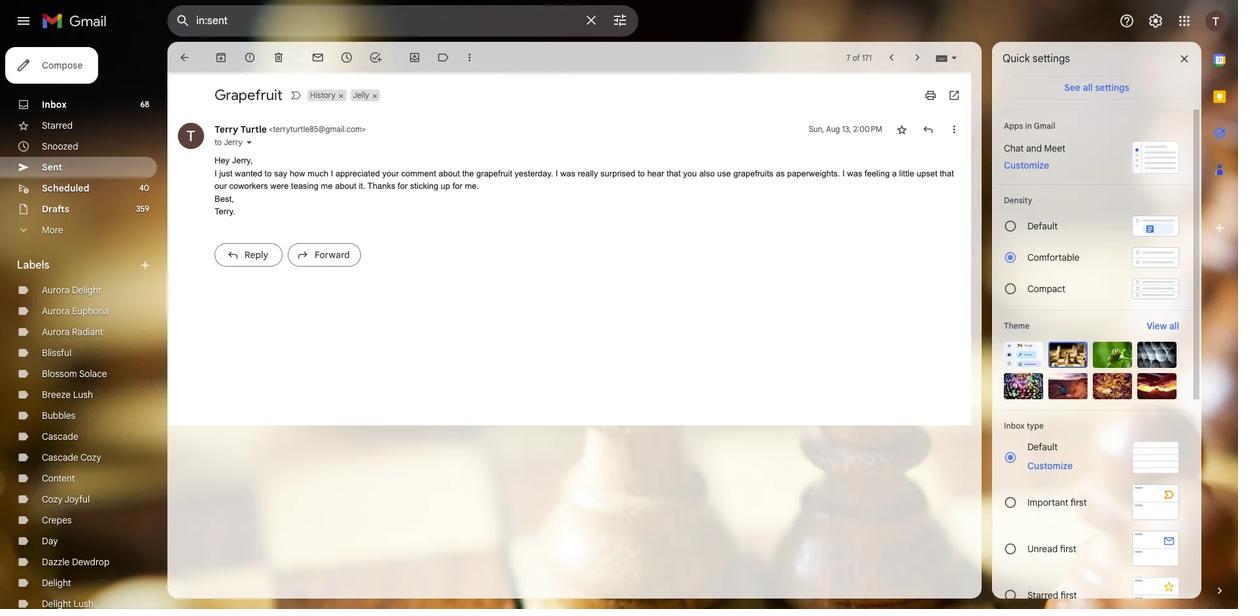 Task type: describe. For each thing, give the bounding box(es) containing it.
older image
[[911, 51, 925, 64]]

2:00 pm
[[854, 124, 883, 134]]

it.
[[359, 181, 365, 191]]

labels image
[[437, 51, 450, 64]]

delete image
[[272, 51, 285, 64]]

cascade for "cascade" link
[[42, 431, 78, 443]]

0 horizontal spatial to
[[215, 137, 222, 147]]

see
[[1065, 82, 1081, 94]]

cascade cozy
[[42, 452, 101, 464]]

scheduled
[[42, 183, 89, 194]]

important first
[[1028, 497, 1087, 509]]

first for starred first
[[1061, 590, 1077, 602]]

68
[[140, 99, 149, 109]]

jerry
[[224, 137, 243, 147]]

cozy joyful link
[[42, 494, 90, 506]]

1 was from the left
[[561, 168, 576, 178]]

as
[[776, 168, 785, 178]]

theme
[[1004, 321, 1030, 331]]

labels heading
[[17, 259, 139, 272]]

aug
[[826, 124, 840, 134]]

0 horizontal spatial cozy
[[42, 494, 63, 506]]

1 horizontal spatial to
[[265, 168, 272, 178]]

2 was from the left
[[848, 168, 863, 178]]

content
[[42, 473, 75, 485]]

1 horizontal spatial cozy
[[80, 452, 101, 464]]

a
[[892, 168, 897, 178]]

advanced search options image
[[607, 7, 633, 33]]

newer image
[[885, 51, 898, 64]]

see all settings button
[[1003, 76, 1192, 99]]

aurora euphoria link
[[42, 306, 109, 317]]

view
[[1147, 321, 1167, 332]]

4 i from the left
[[843, 168, 845, 178]]

cascade for cascade cozy
[[42, 452, 78, 464]]

forward
[[315, 249, 350, 261]]

teasing
[[291, 181, 319, 191]]

jerry,
[[232, 156, 253, 166]]

grapefruits
[[734, 168, 774, 178]]

in
[[1026, 121, 1032, 131]]

use
[[718, 168, 731, 178]]

content link
[[42, 473, 75, 485]]

cascade link
[[42, 431, 78, 443]]

wanted
[[235, 168, 262, 178]]

customize button
[[997, 158, 1058, 173]]

sticking
[[410, 181, 439, 191]]

breeze lush link
[[42, 389, 93, 401]]

day link
[[42, 536, 58, 548]]

back to sent mail image
[[178, 51, 191, 64]]

meet
[[1045, 143, 1066, 154]]

starred for starred link
[[42, 120, 73, 132]]

euphoria
[[72, 306, 109, 317]]

labels navigation
[[0, 42, 168, 610]]

359
[[136, 204, 149, 214]]

compact
[[1028, 283, 1066, 295]]

apps in gmail
[[1004, 121, 1056, 131]]

clear search image
[[578, 7, 605, 33]]

chat
[[1004, 143, 1024, 154]]

archive image
[[215, 51, 228, 64]]

just
[[219, 168, 233, 178]]

settings image
[[1148, 13, 1164, 29]]

terryturtle85@gmail.com
[[273, 124, 362, 134]]

were
[[270, 181, 289, 191]]

crepes link
[[42, 515, 72, 527]]

1 i from the left
[[215, 168, 217, 178]]

chat and meet customize
[[1004, 143, 1066, 171]]

3 i from the left
[[556, 168, 558, 178]]

to jerry
[[215, 137, 243, 147]]

turtle
[[240, 124, 267, 135]]

inbox for inbox type
[[1004, 421, 1025, 431]]

mark as unread image
[[311, 51, 325, 64]]

starred first
[[1028, 590, 1077, 602]]

me.
[[465, 181, 479, 191]]

1 vertical spatial about
[[335, 181, 356, 191]]

blissful
[[42, 347, 71, 359]]

history
[[310, 90, 336, 100]]

aurora delight link
[[42, 285, 101, 296]]

Search mail text field
[[196, 14, 576, 27]]

quick
[[1003, 52, 1030, 65]]

<
[[269, 124, 273, 134]]

13,
[[842, 124, 852, 134]]

aurora for aurora delight
[[42, 285, 70, 296]]

main menu image
[[16, 13, 31, 29]]

theme element
[[1004, 320, 1030, 333]]

report spam image
[[243, 51, 256, 64]]

40
[[139, 183, 149, 193]]

1 horizontal spatial delight
[[72, 285, 101, 296]]

upset
[[917, 168, 938, 178]]

all for view
[[1170, 321, 1180, 332]]

bubbles link
[[42, 410, 76, 422]]

comfortable
[[1028, 252, 1080, 264]]

aurora for aurora euphoria
[[42, 306, 70, 317]]

sun, aug 13, 2:00 pm
[[809, 124, 883, 134]]

not starred image
[[896, 123, 909, 136]]

reply link
[[215, 243, 283, 267]]

feeling
[[865, 168, 890, 178]]

starred for starred first
[[1028, 590, 1059, 602]]

really
[[578, 168, 598, 178]]

comment
[[401, 168, 436, 178]]

more button
[[0, 220, 157, 241]]

first for important first
[[1071, 497, 1087, 509]]

sent link
[[42, 162, 62, 173]]

yesterday.
[[515, 168, 553, 178]]

solace
[[79, 368, 107, 380]]

terry turtle < terryturtle85@gmail.com >
[[215, 124, 366, 135]]

breeze lush
[[42, 389, 93, 401]]

say
[[274, 168, 287, 178]]



Task type: vqa. For each thing, say whether or not it's contained in the screenshot.
68
yes



Task type: locate. For each thing, give the bounding box(es) containing it.
0 horizontal spatial starred
[[42, 120, 73, 132]]

i right paperweights.
[[843, 168, 845, 178]]

unread
[[1028, 543, 1058, 555]]

hey jerry, i just wanted to say how much i appreciated your comment about the grapefruit yesterday. i was really surprised to hear that you also use grapefruits as paperweights. i was feeling a little upset that our coworkers were teasing me about it. thanks for sticking up for me. best, terry.
[[215, 156, 954, 217]]

little
[[900, 168, 915, 178]]

more
[[42, 224, 63, 236]]

aurora down aurora delight link
[[42, 306, 70, 317]]

2 aurora from the top
[[42, 306, 70, 317]]

joyful
[[64, 494, 90, 506]]

search mail image
[[171, 9, 195, 33]]

1 vertical spatial all
[[1170, 321, 1180, 332]]

was
[[561, 168, 576, 178], [848, 168, 863, 178]]

1 horizontal spatial about
[[439, 168, 460, 178]]

>
[[362, 124, 366, 134]]

coworkers
[[229, 181, 268, 191]]

all for see
[[1083, 82, 1093, 94]]

0 horizontal spatial delight
[[42, 578, 71, 590]]

2 cascade from the top
[[42, 452, 78, 464]]

settings right quick
[[1033, 52, 1071, 65]]

cascade down "cascade" link
[[42, 452, 78, 464]]

0 horizontal spatial settings
[[1033, 52, 1071, 65]]

2 vertical spatial first
[[1061, 590, 1077, 602]]

1 horizontal spatial all
[[1170, 321, 1180, 332]]

important
[[1028, 497, 1069, 509]]

terry
[[215, 124, 238, 135]]

delight up 'euphoria'
[[72, 285, 101, 296]]

aurora euphoria
[[42, 306, 109, 317]]

0 horizontal spatial was
[[561, 168, 576, 178]]

cascade cozy link
[[42, 452, 101, 464]]

default down type
[[1028, 442, 1058, 453]]

dazzle dewdrop link
[[42, 557, 110, 569]]

also
[[700, 168, 715, 178]]

aurora radiant
[[42, 327, 103, 338]]

grapefruit
[[477, 168, 512, 178]]

starred up the "snoozed"
[[42, 120, 73, 132]]

thanks
[[368, 181, 396, 191]]

delight
[[72, 285, 101, 296], [42, 578, 71, 590]]

gmail
[[1034, 121, 1056, 131]]

1 vertical spatial cozy
[[42, 494, 63, 506]]

1 vertical spatial cascade
[[42, 452, 78, 464]]

was left feeling
[[848, 168, 863, 178]]

0 vertical spatial delight
[[72, 285, 101, 296]]

1 horizontal spatial starred
[[1028, 590, 1059, 602]]

0 vertical spatial cascade
[[42, 431, 78, 443]]

1 default from the top
[[1028, 221, 1058, 232]]

7 of 171
[[847, 53, 872, 62]]

to
[[215, 137, 222, 147], [265, 168, 272, 178], [638, 168, 645, 178]]

default
[[1028, 221, 1058, 232], [1028, 442, 1058, 453]]

starred link
[[42, 120, 73, 132]]

1 vertical spatial delight
[[42, 578, 71, 590]]

0 vertical spatial all
[[1083, 82, 1093, 94]]

drafts link
[[42, 203, 69, 215]]

cascade
[[42, 431, 78, 443], [42, 452, 78, 464]]

settings right see
[[1096, 82, 1130, 94]]

inbox up starred link
[[42, 99, 67, 111]]

density
[[1004, 196, 1033, 205]]

terry turtle cell
[[215, 124, 366, 135]]

cozy
[[80, 452, 101, 464], [42, 494, 63, 506]]

1 horizontal spatial inbox
[[1004, 421, 1025, 431]]

i right yesterday.
[[556, 168, 558, 178]]

0 horizontal spatial all
[[1083, 82, 1093, 94]]

first right important
[[1071, 497, 1087, 509]]

bubbles
[[42, 410, 76, 422]]

0 vertical spatial settings
[[1033, 52, 1071, 65]]

about left 'it.'
[[335, 181, 356, 191]]

cascade down the bubbles link
[[42, 431, 78, 443]]

drafts
[[42, 203, 69, 215]]

view all button
[[1139, 319, 1188, 334]]

0 horizontal spatial about
[[335, 181, 356, 191]]

2 horizontal spatial to
[[638, 168, 645, 178]]

tab list
[[1202, 42, 1239, 563]]

0 vertical spatial aurora
[[42, 285, 70, 296]]

Not starred checkbox
[[896, 123, 909, 136]]

first for unread first
[[1060, 543, 1077, 555]]

of
[[853, 53, 860, 62]]

terry.
[[215, 207, 235, 217]]

you
[[683, 168, 697, 178]]

customize
[[1004, 160, 1050, 171]]

for right up
[[453, 181, 463, 191]]

unread first
[[1028, 543, 1077, 555]]

aurora up the blissful
[[42, 327, 70, 338]]

breeze
[[42, 389, 71, 401]]

inbox type element
[[1004, 421, 1180, 431]]

snooze image
[[340, 51, 353, 64]]

0 vertical spatial cozy
[[80, 452, 101, 464]]

aurora up 'aurora euphoria' link in the bottom left of the page
[[42, 285, 70, 296]]

None search field
[[168, 5, 639, 37]]

1 horizontal spatial for
[[453, 181, 463, 191]]

paperweights.
[[787, 168, 840, 178]]

starred down unread
[[1028, 590, 1059, 602]]

default for important first
[[1028, 442, 1058, 453]]

the
[[462, 168, 474, 178]]

compose button
[[5, 47, 98, 84]]

1 horizontal spatial settings
[[1096, 82, 1130, 94]]

2 i from the left
[[331, 168, 333, 178]]

1 vertical spatial first
[[1060, 543, 1077, 555]]

1 vertical spatial starred
[[1028, 590, 1059, 602]]

move to inbox image
[[408, 51, 421, 64]]

show details image
[[245, 139, 253, 147]]

sent
[[42, 162, 62, 173]]

inbox link
[[42, 99, 67, 111]]

0 vertical spatial inbox
[[42, 99, 67, 111]]

delight link
[[42, 578, 71, 590]]

that right upset
[[940, 168, 954, 178]]

jelly button
[[351, 90, 371, 101]]

first right unread
[[1060, 543, 1077, 555]]

snoozed
[[42, 141, 78, 152]]

2 default from the top
[[1028, 442, 1058, 453]]

1 horizontal spatial that
[[940, 168, 954, 178]]

1 vertical spatial default
[[1028, 442, 1058, 453]]

171
[[862, 53, 872, 62]]

1 vertical spatial aurora
[[42, 306, 70, 317]]

dewdrop
[[72, 557, 110, 569]]

much
[[308, 168, 329, 178]]

jelly
[[353, 90, 369, 100]]

support image
[[1120, 13, 1135, 29]]

inbox
[[42, 99, 67, 111], [1004, 421, 1025, 431]]

how
[[290, 168, 305, 178]]

blissful link
[[42, 347, 71, 359]]

2 for from the left
[[453, 181, 463, 191]]

best,
[[215, 194, 234, 204]]

was left really
[[561, 168, 576, 178]]

quick settings element
[[1003, 52, 1071, 76]]

blossom solace link
[[42, 368, 107, 380]]

0 vertical spatial starred
[[42, 120, 73, 132]]

0 horizontal spatial for
[[398, 181, 408, 191]]

surprised
[[601, 168, 636, 178]]

1 cascade from the top
[[42, 431, 78, 443]]

grapefruit
[[215, 86, 283, 104]]

default for comfortable
[[1028, 221, 1058, 232]]

more image
[[463, 51, 476, 64]]

to left jerry
[[215, 137, 222, 147]]

sun, aug 13, 2:00 pm cell
[[809, 123, 883, 136]]

dazzle dewdrop
[[42, 557, 110, 569]]

1 horizontal spatial was
[[848, 168, 863, 178]]

2 vertical spatial aurora
[[42, 327, 70, 338]]

forward link
[[288, 243, 361, 267]]

i up me
[[331, 168, 333, 178]]

crepes
[[42, 515, 72, 527]]

day
[[42, 536, 58, 548]]

1 that from the left
[[667, 168, 681, 178]]

0 vertical spatial default
[[1028, 221, 1058, 232]]

to left the hear
[[638, 168, 645, 178]]

all right view
[[1170, 321, 1180, 332]]

about up up
[[439, 168, 460, 178]]

hear
[[648, 168, 665, 178]]

i
[[215, 168, 217, 178], [331, 168, 333, 178], [556, 168, 558, 178], [843, 168, 845, 178]]

me
[[321, 181, 333, 191]]

scheduled link
[[42, 183, 89, 194]]

2 that from the left
[[940, 168, 954, 178]]

our
[[215, 181, 227, 191]]

your
[[382, 168, 399, 178]]

settings inside button
[[1096, 82, 1130, 94]]

7
[[847, 53, 851, 62]]

aurora for aurora radiant
[[42, 327, 70, 338]]

1 for from the left
[[398, 181, 408, 191]]

reply
[[245, 249, 268, 261]]

to left the say
[[265, 168, 272, 178]]

display density element
[[1004, 196, 1180, 205]]

that left you
[[667, 168, 681, 178]]

hey
[[215, 156, 230, 166]]

aurora
[[42, 285, 70, 296], [42, 306, 70, 317], [42, 327, 70, 338]]

0 horizontal spatial inbox
[[42, 99, 67, 111]]

0 horizontal spatial that
[[667, 168, 681, 178]]

starred inside labels navigation
[[42, 120, 73, 132]]

settings
[[1033, 52, 1071, 65], [1096, 82, 1130, 94]]

and
[[1027, 143, 1042, 154]]

i left just
[[215, 168, 217, 178]]

default up comfortable
[[1028, 221, 1058, 232]]

apps
[[1004, 121, 1024, 131]]

quick settings
[[1003, 52, 1071, 65]]

0 vertical spatial about
[[439, 168, 460, 178]]

first
[[1071, 497, 1087, 509], [1060, 543, 1077, 555], [1061, 590, 1077, 602]]

delight down dazzle
[[42, 578, 71, 590]]

1 vertical spatial settings
[[1096, 82, 1130, 94]]

gmail image
[[42, 8, 113, 34]]

all right see
[[1083, 82, 1093, 94]]

3 aurora from the top
[[42, 327, 70, 338]]

inbox inside labels navigation
[[42, 99, 67, 111]]

inbox for inbox
[[42, 99, 67, 111]]

inbox type
[[1004, 421, 1044, 431]]

0 vertical spatial first
[[1071, 497, 1087, 509]]

inbox left type
[[1004, 421, 1025, 431]]

select input tool image
[[951, 53, 959, 63]]

radiant
[[72, 327, 103, 338]]

for down your
[[398, 181, 408, 191]]

all
[[1083, 82, 1093, 94], [1170, 321, 1180, 332]]

blossom solace
[[42, 368, 107, 380]]

first down the unread first
[[1061, 590, 1077, 602]]

lush
[[73, 389, 93, 401]]

add to tasks image
[[369, 51, 382, 64]]

compose
[[42, 60, 83, 71]]

1 aurora from the top
[[42, 285, 70, 296]]

1 vertical spatial inbox
[[1004, 421, 1025, 431]]



